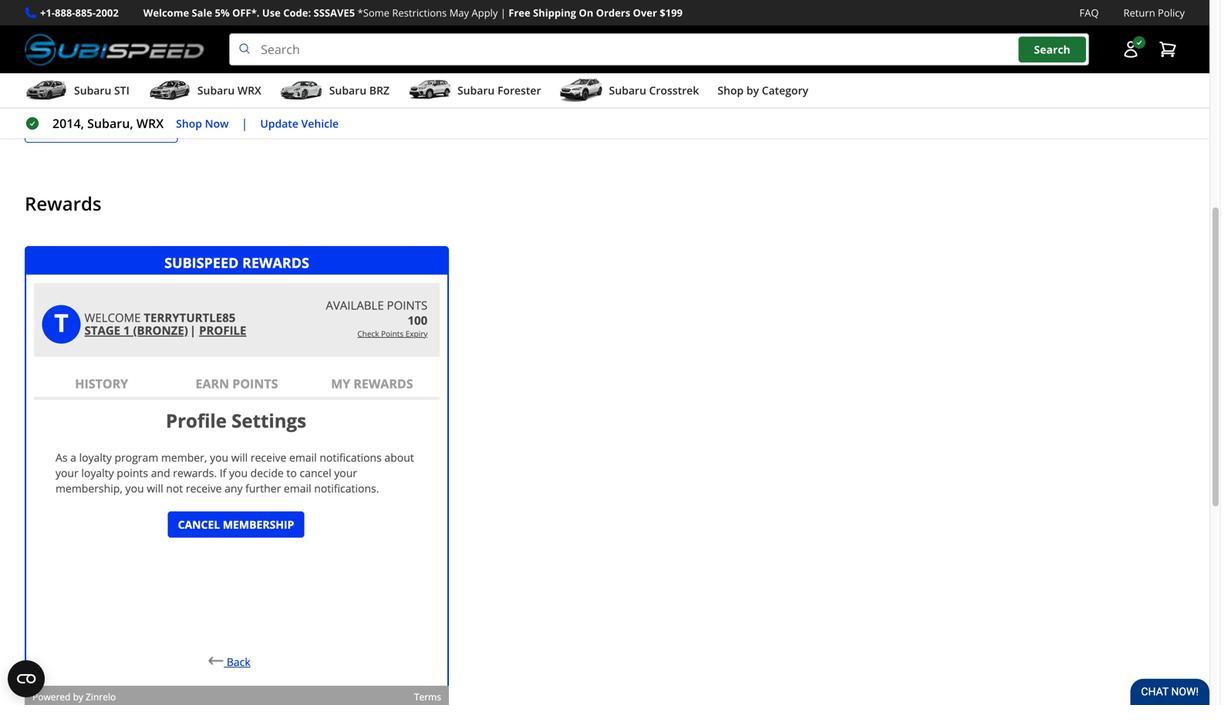 Task type: describe. For each thing, give the bounding box(es) containing it.
$199
[[660, 6, 683, 20]]

subaru for subaru crosstrek
[[609, 83, 646, 98]]

+1-888-885-2002 link
[[40, 5, 119, 21]]

search input field
[[229, 33, 1089, 66]]

update
[[260, 116, 298, 131]]

orders
[[596, 6, 630, 20]]

over
[[633, 6, 657, 20]]

category
[[762, 83, 808, 98]]

0 horizontal spatial address
[[25, 38, 85, 59]]

faq link
[[1080, 5, 1099, 21]]

restrictions
[[392, 6, 447, 20]]

a subaru wrx thumbnail image image
[[148, 79, 191, 102]]

faq
[[1080, 6, 1099, 20]]

a subaru sti thumbnail image image
[[25, 79, 68, 102]]

policy
[[1158, 6, 1185, 20]]

you
[[25, 78, 47, 95]]

button image
[[1122, 40, 1140, 59]]

return
[[1124, 6, 1155, 20]]

shop now
[[176, 116, 229, 131]]

subaru for subaru wrx
[[197, 83, 235, 98]]

address book
[[25, 38, 127, 59]]

shipping
[[533, 6, 576, 20]]

wrx inside dropdown button
[[237, 83, 261, 98]]

addresses
[[156, 78, 214, 95]]

subaru for subaru sti
[[74, 83, 111, 98]]

a subaru brz thumbnail image image
[[280, 79, 323, 102]]

return policy
[[1124, 6, 1185, 20]]

welcome sale 5% off*. use code: sssave5 *some restrictions may apply | free shipping on orders over $199
[[143, 6, 683, 20]]

shop for shop now
[[176, 116, 202, 131]]

0 vertical spatial |
[[500, 6, 506, 20]]

shop now link
[[176, 115, 229, 132]]

rewards
[[25, 191, 102, 216]]

1 vertical spatial |
[[241, 115, 248, 132]]

shop by category
[[718, 83, 808, 98]]

2002
[[96, 6, 119, 20]]

subaru sti button
[[25, 76, 130, 107]]

subaru brz
[[329, 83, 390, 98]]

subaru wrx button
[[148, 76, 261, 107]]

2014,
[[52, 115, 84, 132]]

2014, subaru, wrx
[[52, 115, 164, 132]]

by
[[747, 83, 759, 98]]

888-
[[55, 6, 75, 20]]

book
[[89, 38, 127, 59]]

subaru crosstrek button
[[560, 76, 699, 107]]

you haven't saved any addresses yet.
[[25, 78, 238, 95]]

saved
[[95, 78, 129, 95]]

search button
[[1019, 37, 1086, 62]]

+1-888-885-2002
[[40, 6, 119, 20]]

welcome
[[143, 6, 189, 20]]

brz
[[369, 83, 390, 98]]

sale
[[192, 6, 212, 20]]

code:
[[283, 6, 311, 20]]

now
[[205, 116, 229, 131]]

5%
[[215, 6, 230, 20]]

1 horizontal spatial address
[[92, 120, 134, 135]]

sssave5
[[314, 6, 355, 20]]



Task type: vqa. For each thing, say whether or not it's contained in the screenshot.
SSSAVE5
yes



Task type: locate. For each thing, give the bounding box(es) containing it.
subispeed logo image
[[25, 33, 205, 66]]

1 vertical spatial address
[[92, 120, 134, 135]]

| left free
[[500, 6, 506, 20]]

1 vertical spatial wrx
[[136, 115, 164, 132]]

update vehicle
[[260, 116, 339, 131]]

subaru inside "dropdown button"
[[74, 83, 111, 98]]

subaru left forester
[[457, 83, 495, 98]]

forester
[[498, 83, 541, 98]]

3 subaru from the left
[[329, 83, 367, 98]]

0 horizontal spatial |
[[241, 115, 248, 132]]

885-
[[75, 6, 96, 20]]

sti
[[114, 83, 130, 98]]

update vehicle button
[[260, 115, 339, 132]]

0 horizontal spatial shop
[[176, 116, 202, 131]]

a subaru forester thumbnail image image
[[408, 79, 451, 102]]

on
[[579, 6, 593, 20]]

1 vertical spatial shop
[[176, 116, 202, 131]]

add address link
[[25, 112, 178, 143]]

subaru forester button
[[408, 76, 541, 107]]

address down +1-
[[25, 38, 85, 59]]

5 subaru from the left
[[609, 83, 646, 98]]

add address
[[69, 120, 134, 135]]

shop inside dropdown button
[[718, 83, 744, 98]]

0 vertical spatial wrx
[[237, 83, 261, 98]]

+1-
[[40, 6, 55, 20]]

subaru forester
[[457, 83, 541, 98]]

vehicle
[[301, 116, 339, 131]]

1 horizontal spatial wrx
[[237, 83, 261, 98]]

*some
[[358, 6, 390, 20]]

apply
[[472, 6, 498, 20]]

subaru inside dropdown button
[[329, 83, 367, 98]]

shop left by
[[718, 83, 744, 98]]

shop left now
[[176, 116, 202, 131]]

1 horizontal spatial |
[[500, 6, 506, 20]]

shop
[[718, 83, 744, 98], [176, 116, 202, 131]]

subaru for subaru forester
[[457, 83, 495, 98]]

subaru brz button
[[280, 76, 390, 107]]

subaru up now
[[197, 83, 235, 98]]

subaru for subaru brz
[[329, 83, 367, 98]]

use
[[262, 6, 281, 20]]

address right the add in the top left of the page
[[92, 120, 134, 135]]

wrx down any
[[136, 115, 164, 132]]

subaru,
[[87, 115, 133, 132]]

a subaru crosstrek thumbnail image image
[[560, 79, 603, 102]]

subaru sti
[[74, 83, 130, 98]]

subaru left brz
[[329, 83, 367, 98]]

| right now
[[241, 115, 248, 132]]

return policy link
[[1124, 5, 1185, 21]]

subaru
[[74, 83, 111, 98], [197, 83, 235, 98], [329, 83, 367, 98], [457, 83, 495, 98], [609, 83, 646, 98]]

1 horizontal spatial shop
[[718, 83, 744, 98]]

address
[[25, 38, 85, 59], [92, 120, 134, 135]]

subaru left 'sti'
[[74, 83, 111, 98]]

dialog
[[25, 246, 449, 705]]

0 vertical spatial shop
[[718, 83, 744, 98]]

haven't
[[50, 78, 92, 95]]

shop by category button
[[718, 76, 808, 107]]

may
[[449, 6, 469, 20]]

yet.
[[217, 78, 238, 95]]

add
[[69, 120, 89, 135]]

subaru crosstrek
[[609, 83, 699, 98]]

shop for shop by category
[[718, 83, 744, 98]]

4 subaru from the left
[[457, 83, 495, 98]]

2 subaru from the left
[[197, 83, 235, 98]]

subaru wrx
[[197, 83, 261, 98]]

any
[[132, 78, 152, 95]]

1 subaru from the left
[[74, 83, 111, 98]]

off*.
[[232, 6, 260, 20]]

wrx
[[237, 83, 261, 98], [136, 115, 164, 132]]

|
[[500, 6, 506, 20], [241, 115, 248, 132]]

free
[[509, 6, 530, 20]]

open widget image
[[8, 660, 45, 697]]

crosstrek
[[649, 83, 699, 98]]

0 vertical spatial address
[[25, 38, 85, 59]]

subaru right 'a subaru crosstrek thumbnail image' at left top
[[609, 83, 646, 98]]

search
[[1034, 42, 1071, 57]]

0 horizontal spatial wrx
[[136, 115, 164, 132]]

wrx up update
[[237, 83, 261, 98]]



